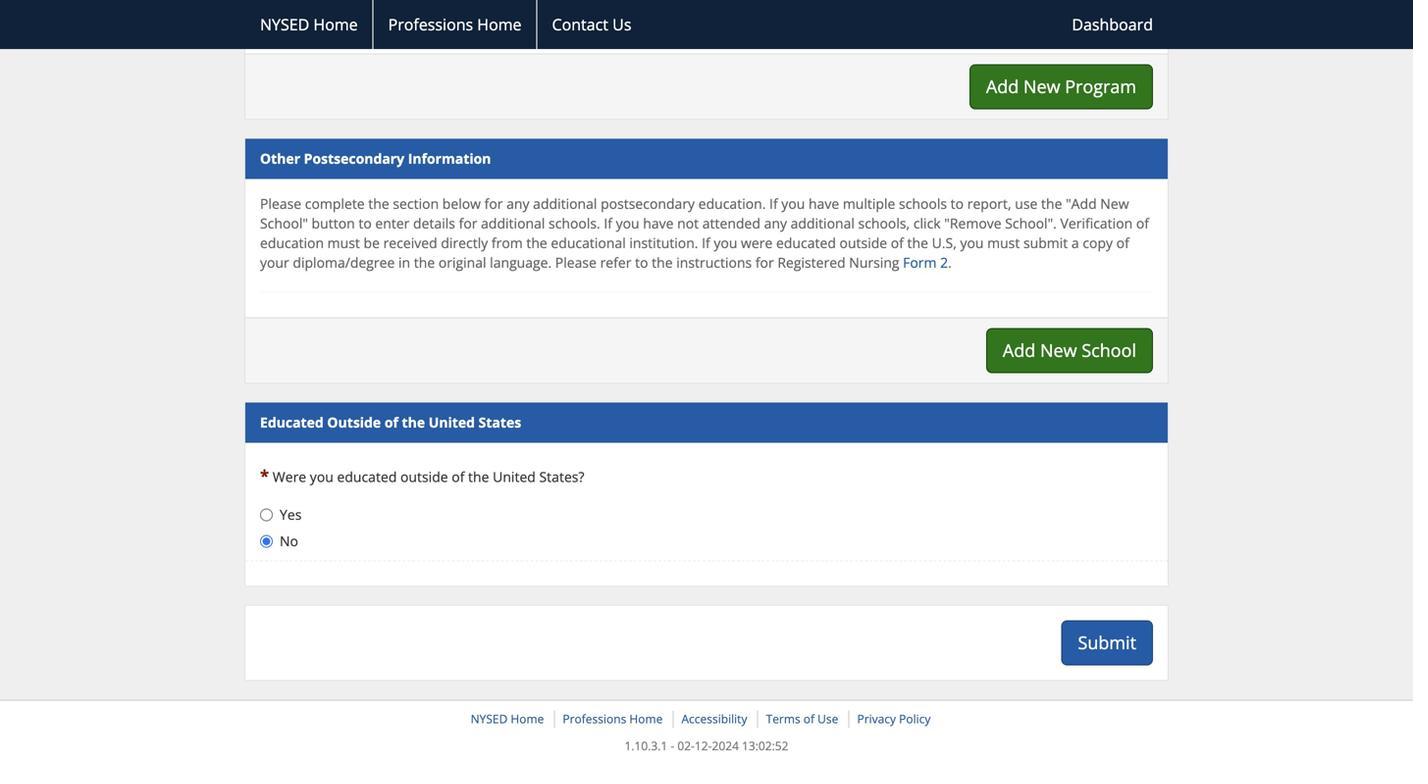 Task type: describe. For each thing, give the bounding box(es) containing it.
yes
[[280, 506, 302, 524]]

1 must from the left
[[328, 234, 360, 252]]

add new school
[[1003, 339, 1137, 363]]

nysed home link for contact us
[[245, 0, 373, 49]]

terms
[[766, 711, 801, 728]]

education.
[[699, 195, 766, 213]]

* were you educated outside of the united states?
[[260, 465, 585, 488]]

Yes radio
[[260, 509, 273, 522]]

0 vertical spatial to
[[951, 195, 964, 213]]

you right education.
[[782, 195, 805, 213]]

nursing
[[850, 253, 900, 272]]

attended
[[703, 214, 761, 233]]

schools,
[[859, 214, 910, 233]]

click
[[914, 214, 941, 233]]

add new program
[[987, 75, 1137, 99]]

the right in
[[414, 253, 435, 272]]

diploma/degree
[[293, 253, 395, 272]]

nysed home for contact us
[[260, 14, 358, 35]]

schools.
[[549, 214, 601, 233]]

13:02:52
[[742, 738, 789, 754]]

additional up from
[[481, 214, 545, 233]]

1 vertical spatial for
[[459, 214, 478, 233]]

no
[[280, 532, 298, 551]]

report,
[[968, 195, 1012, 213]]

the up language. at the left top of page
[[527, 234, 548, 252]]

*
[[260, 465, 269, 488]]

not
[[678, 214, 699, 233]]

contact us link
[[537, 0, 647, 49]]

instructions
[[677, 253, 752, 272]]

enter
[[375, 214, 410, 233]]

professions home link for contact us
[[373, 0, 537, 49]]

-
[[671, 738, 675, 754]]

institution.
[[630, 234, 699, 252]]

accessibility link
[[682, 711, 748, 728]]

No radio
[[260, 536, 273, 548]]

the right use
[[1042, 195, 1063, 213]]

language.
[[490, 253, 552, 272]]

0 horizontal spatial any
[[507, 195, 530, 213]]

2 vertical spatial if
[[702, 234, 711, 252]]

outside
[[327, 413, 381, 432]]

1.10.3.1
[[625, 738, 668, 754]]

nysed home for accessibility
[[471, 711, 544, 728]]

refer
[[600, 253, 632, 272]]

nysed for accessibility
[[471, 711, 508, 728]]

the inside * were you educated outside of the united states?
[[468, 468, 489, 487]]

multiple
[[843, 195, 896, 213]]

the down institution.
[[652, 253, 673, 272]]

professions home for accessibility
[[563, 711, 663, 728]]

privacy policy
[[858, 711, 931, 728]]

the up enter
[[368, 195, 390, 213]]

1 horizontal spatial have
[[809, 195, 840, 213]]

nysed home link for accessibility
[[471, 711, 544, 728]]

complete
[[305, 195, 365, 213]]

new for program
[[1024, 75, 1061, 99]]

the up form
[[908, 234, 929, 252]]

nysed for contact us
[[260, 14, 310, 35]]

submit
[[1024, 234, 1069, 252]]

form
[[903, 253, 937, 272]]

button
[[312, 214, 355, 233]]

add for add new program
[[987, 75, 1019, 99]]

copy
[[1083, 234, 1113, 252]]

professions for contact us
[[388, 14, 473, 35]]

terms of use link
[[766, 711, 839, 728]]

form 2 .
[[903, 253, 952, 272]]

0 vertical spatial if
[[770, 195, 778, 213]]

registered
[[778, 253, 846, 272]]

policy
[[900, 711, 931, 728]]

accessibility
[[682, 711, 748, 728]]

educated outside of the united states
[[260, 413, 522, 432]]

1 horizontal spatial to
[[635, 253, 649, 272]]

2 horizontal spatial for
[[756, 253, 774, 272]]

1.10.3.1 - 02-12-2024 13:02:52
[[625, 738, 789, 754]]

terms of use
[[766, 711, 839, 728]]

program
[[1066, 75, 1137, 99]]

directly
[[441, 234, 488, 252]]

were
[[273, 468, 307, 487]]

received
[[383, 234, 438, 252]]

of right outside
[[385, 413, 399, 432]]

12-
[[695, 738, 712, 754]]

contact us
[[552, 14, 632, 35]]

school
[[1082, 339, 1137, 363]]

of down the schools,
[[891, 234, 904, 252]]

1 horizontal spatial please
[[556, 253, 597, 272]]

of inside * were you educated outside of the united states?
[[452, 468, 465, 487]]

school". verification
[[1006, 214, 1133, 233]]

use
[[1015, 195, 1038, 213]]



Task type: locate. For each thing, give the bounding box(es) containing it.
school"
[[260, 214, 308, 233]]

1 horizontal spatial if
[[702, 234, 711, 252]]

from
[[492, 234, 523, 252]]

1 horizontal spatial outside
[[840, 234, 888, 252]]

1 vertical spatial new
[[1101, 195, 1130, 213]]

1 horizontal spatial nysed home
[[471, 711, 544, 728]]

outside up the nursing in the top of the page
[[840, 234, 888, 252]]

you right were at the left bottom of the page
[[310, 468, 334, 487]]

privacy
[[858, 711, 896, 728]]

0 vertical spatial new
[[1024, 75, 1061, 99]]

0 vertical spatial for
[[485, 195, 503, 213]]

1 vertical spatial nysed home
[[471, 711, 544, 728]]

the
[[368, 195, 390, 213], [1042, 195, 1063, 213], [527, 234, 548, 252], [908, 234, 929, 252], [414, 253, 435, 272], [652, 253, 673, 272], [402, 413, 425, 432], [468, 468, 489, 487]]

have left multiple
[[809, 195, 840, 213]]

please
[[260, 195, 302, 213], [556, 253, 597, 272]]

2 vertical spatial to
[[635, 253, 649, 272]]

united inside * were you educated outside of the united states?
[[493, 468, 536, 487]]

if up instructions
[[702, 234, 711, 252]]

for down were
[[756, 253, 774, 272]]

professions
[[388, 14, 473, 35], [563, 711, 627, 728]]

0 horizontal spatial professions home
[[388, 14, 522, 35]]

0 vertical spatial united
[[429, 413, 475, 432]]

new
[[1024, 75, 1061, 99], [1101, 195, 1130, 213], [1041, 339, 1078, 363]]

please complete the section below for any additional postsecondary education. if you have multiple schools to report, use the "add new school" button to enter details for additional schools. if you have not attended any additional schools, click "remove school". verification of education must be received directly from the educational institution. if you were educated outside of the u.s, you must submit a copy of your diploma/degree in the original language. please refer to the instructions for registered nursing
[[260, 195, 1150, 272]]

new for school
[[1041, 339, 1078, 363]]

other
[[260, 149, 301, 168]]

professions home for contact us
[[388, 14, 522, 35]]

outside
[[840, 234, 888, 252], [401, 468, 448, 487]]

0 horizontal spatial must
[[328, 234, 360, 252]]

dashboard link
[[1058, 0, 1168, 49]]

0 vertical spatial educated
[[777, 234, 836, 252]]

educated down outside
[[337, 468, 397, 487]]

united left 'states' at bottom left
[[429, 413, 475, 432]]

1 horizontal spatial professions home link
[[563, 711, 663, 728]]

of
[[1137, 214, 1150, 233], [891, 234, 904, 252], [1117, 234, 1130, 252], [385, 413, 399, 432], [452, 468, 465, 487], [804, 711, 815, 728]]

must
[[328, 234, 360, 252], [988, 234, 1020, 252]]

section
[[393, 195, 439, 213]]

outside inside please complete the section below for any additional postsecondary education. if you have multiple schools to report, use the "add new school" button to enter details for additional schools. if you have not attended any additional schools, click "remove school". verification of education must be received directly from the educational institution. if you were educated outside of the u.s, you must submit a copy of your diploma/degree in the original language. please refer to the instructions for registered nursing
[[840, 234, 888, 252]]

1 vertical spatial have
[[643, 214, 674, 233]]

0 vertical spatial nysed home
[[260, 14, 358, 35]]

to up be
[[359, 214, 372, 233]]

2 horizontal spatial to
[[951, 195, 964, 213]]

schools
[[899, 195, 948, 213]]

2 vertical spatial for
[[756, 253, 774, 272]]

must up diploma/degree at the top left of the page
[[328, 234, 360, 252]]

new inside please complete the section below for any additional postsecondary education. if you have multiple schools to report, use the "add new school" button to enter details for additional schools. if you have not attended any additional schools, click "remove school". verification of education must be received directly from the educational institution. if you were educated outside of the u.s, you must submit a copy of your diploma/degree in the original language. please refer to the instructions for registered nursing
[[1101, 195, 1130, 213]]

of left use
[[804, 711, 815, 728]]

1 vertical spatial to
[[359, 214, 372, 233]]

educated inside please complete the section below for any additional postsecondary education. if you have multiple schools to report, use the "add new school" button to enter details for additional schools. if you have not attended any additional schools, click "remove school". verification of education must be received directly from the educational institution. if you were educated outside of the u.s, you must submit a copy of your diploma/degree in the original language. please refer to the instructions for registered nursing
[[777, 234, 836, 252]]

were
[[741, 234, 773, 252]]

dashboard
[[1073, 14, 1154, 35]]

add inside add new school link
[[1003, 339, 1036, 363]]

below
[[443, 195, 481, 213]]

1 horizontal spatial professions home
[[563, 711, 663, 728]]

information
[[408, 149, 491, 168]]

to
[[951, 195, 964, 213], [359, 214, 372, 233], [635, 253, 649, 272]]

professions for accessibility
[[563, 711, 627, 728]]

1 horizontal spatial nysed home link
[[471, 711, 544, 728]]

educational
[[551, 234, 626, 252]]

1 horizontal spatial for
[[485, 195, 503, 213]]

united left states?
[[493, 468, 536, 487]]

the down 'states' at bottom left
[[468, 468, 489, 487]]

1 vertical spatial professions home link
[[563, 711, 663, 728]]

0 vertical spatial nysed home link
[[245, 0, 373, 49]]

add new program link
[[970, 64, 1154, 110]]

use
[[818, 711, 839, 728]]

2 horizontal spatial if
[[770, 195, 778, 213]]

0 vertical spatial any
[[507, 195, 530, 213]]

other postsecondary information
[[260, 149, 491, 168]]

of right copy
[[1117, 234, 1130, 252]]

home
[[314, 14, 358, 35], [477, 14, 522, 35], [511, 711, 544, 728], [630, 711, 663, 728]]

add inside add new program link
[[987, 75, 1019, 99]]

1 horizontal spatial any
[[764, 214, 787, 233]]

professions inside "link"
[[388, 14, 473, 35]]

1 horizontal spatial professions
[[563, 711, 627, 728]]

details
[[413, 214, 456, 233]]

0 horizontal spatial please
[[260, 195, 302, 213]]

1 vertical spatial add
[[1003, 339, 1036, 363]]

0 horizontal spatial outside
[[401, 468, 448, 487]]

a
[[1072, 234, 1080, 252]]

0 vertical spatial please
[[260, 195, 302, 213]]

your
[[260, 253, 289, 272]]

0 horizontal spatial nysed home
[[260, 14, 358, 35]]

0 horizontal spatial nysed
[[260, 14, 310, 35]]

2024
[[712, 738, 739, 754]]

education
[[260, 234, 324, 252]]

submit
[[1079, 631, 1137, 655]]

please up school"
[[260, 195, 302, 213]]

"remove
[[945, 214, 1002, 233]]

2 must from the left
[[988, 234, 1020, 252]]

0 horizontal spatial nysed home link
[[245, 0, 373, 49]]

be
[[364, 234, 380, 252]]

new right "add
[[1101, 195, 1130, 213]]

the up * were you educated outside of the united states?
[[402, 413, 425, 432]]

1 vertical spatial united
[[493, 468, 536, 487]]

you down postsecondary
[[616, 214, 640, 233]]

please down educational
[[556, 253, 597, 272]]

you inside * were you educated outside of the united states?
[[310, 468, 334, 487]]

outside inside * were you educated outside of the united states?
[[401, 468, 448, 487]]

add
[[987, 75, 1019, 99], [1003, 339, 1036, 363]]

u.s,
[[932, 234, 957, 252]]

0 vertical spatial professions home link
[[373, 0, 537, 49]]

professions home link for accessibility
[[563, 711, 663, 728]]

"add
[[1066, 195, 1097, 213]]

1 vertical spatial educated
[[337, 468, 397, 487]]

postsecondary
[[601, 195, 695, 213]]

must down "remove
[[988, 234, 1020, 252]]

0 vertical spatial have
[[809, 195, 840, 213]]

of right school". verification
[[1137, 214, 1150, 233]]

0 horizontal spatial united
[[429, 413, 475, 432]]

if right education.
[[770, 195, 778, 213]]

us
[[613, 14, 632, 35]]

add new school link
[[987, 329, 1154, 374]]

states?
[[540, 468, 585, 487]]

0 horizontal spatial to
[[359, 214, 372, 233]]

1 vertical spatial if
[[604, 214, 613, 233]]

for up directly
[[459, 214, 478, 233]]

1 horizontal spatial united
[[493, 468, 536, 487]]

of down educated outside of the united states at the left bottom of page
[[452, 468, 465, 487]]

you down "remove
[[961, 234, 984, 252]]

0 horizontal spatial educated
[[337, 468, 397, 487]]

02-
[[678, 738, 695, 754]]

to right refer
[[635, 253, 649, 272]]

postsecondary
[[304, 149, 405, 168]]

educated
[[260, 413, 324, 432]]

1 vertical spatial any
[[764, 214, 787, 233]]

nysed home link
[[245, 0, 373, 49], [471, 711, 544, 728]]

new left school
[[1041, 339, 1078, 363]]

professions home inside "link"
[[388, 14, 522, 35]]

additional up schools.
[[533, 195, 597, 213]]

1 vertical spatial nysed
[[471, 711, 508, 728]]

new left program
[[1024, 75, 1061, 99]]

nysed
[[260, 14, 310, 35], [471, 711, 508, 728]]

0 horizontal spatial have
[[643, 214, 674, 233]]

contact
[[552, 14, 609, 35]]

form 2 link
[[903, 253, 949, 272]]

for
[[485, 195, 503, 213], [459, 214, 478, 233], [756, 253, 774, 272]]

you
[[782, 195, 805, 213], [616, 214, 640, 233], [714, 234, 738, 252], [961, 234, 984, 252], [310, 468, 334, 487]]

educated
[[777, 234, 836, 252], [337, 468, 397, 487]]

add for add new school
[[1003, 339, 1036, 363]]

1 vertical spatial outside
[[401, 468, 448, 487]]

1 horizontal spatial nysed
[[471, 711, 508, 728]]

0 horizontal spatial professions home link
[[373, 0, 537, 49]]

if up educational
[[604, 214, 613, 233]]

0 vertical spatial nysed
[[260, 14, 310, 35]]

0 horizontal spatial professions
[[388, 14, 473, 35]]

additional
[[533, 195, 597, 213], [481, 214, 545, 233], [791, 214, 855, 233]]

1 vertical spatial please
[[556, 253, 597, 272]]

privacy policy link
[[858, 711, 931, 728]]

0 vertical spatial add
[[987, 75, 1019, 99]]

nysed home
[[260, 14, 358, 35], [471, 711, 544, 728]]

.
[[949, 253, 952, 272]]

united
[[429, 413, 475, 432], [493, 468, 536, 487]]

you down attended
[[714, 234, 738, 252]]

1 vertical spatial professions home
[[563, 711, 663, 728]]

0 horizontal spatial if
[[604, 214, 613, 233]]

new inside add new school link
[[1041, 339, 1078, 363]]

0 vertical spatial outside
[[840, 234, 888, 252]]

0 vertical spatial professions home
[[388, 14, 522, 35]]

2
[[941, 253, 949, 272]]

additional up registered
[[791, 214, 855, 233]]

any
[[507, 195, 530, 213], [764, 214, 787, 233]]

submit link
[[1062, 621, 1154, 666]]

professions home
[[388, 14, 522, 35], [563, 711, 663, 728]]

1 vertical spatial nysed home link
[[471, 711, 544, 728]]

for right below
[[485, 195, 503, 213]]

original
[[439, 253, 487, 272]]

professions home link
[[373, 0, 537, 49], [563, 711, 663, 728]]

educated up registered
[[777, 234, 836, 252]]

0 horizontal spatial for
[[459, 214, 478, 233]]

any up were
[[764, 214, 787, 233]]

0 vertical spatial professions
[[388, 14, 473, 35]]

2 vertical spatial new
[[1041, 339, 1078, 363]]

in
[[399, 253, 411, 272]]

have up institution.
[[643, 214, 674, 233]]

new inside add new program link
[[1024, 75, 1061, 99]]

1 vertical spatial professions
[[563, 711, 627, 728]]

any up from
[[507, 195, 530, 213]]

1 horizontal spatial must
[[988, 234, 1020, 252]]

educated inside * were you educated outside of the united states?
[[337, 468, 397, 487]]

1 horizontal spatial educated
[[777, 234, 836, 252]]

outside down educated outside of the united states at the left bottom of page
[[401, 468, 448, 487]]

states
[[479, 413, 522, 432]]

to up "remove
[[951, 195, 964, 213]]



Task type: vqa. For each thing, say whether or not it's contained in the screenshot.
the right Professions Home
yes



